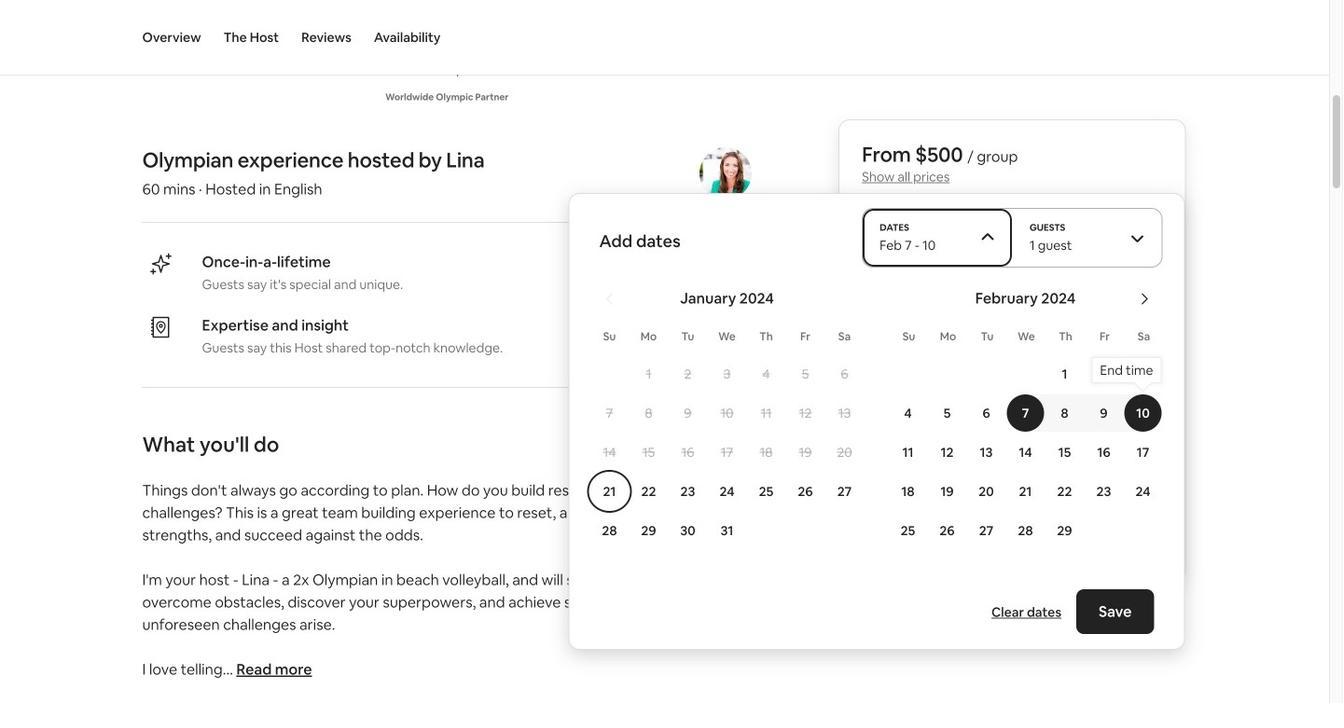Task type: vqa. For each thing, say whether or not it's contained in the screenshot.
Calendar application
yes



Task type: locate. For each thing, give the bounding box(es) containing it.
learn more about the host, lina. image
[[700, 147, 752, 200], [700, 147, 752, 200]]

calendar application
[[570, 269, 1344, 591]]



Task type: describe. For each thing, give the bounding box(es) containing it.
airbnb logo plus olympics ring logo image
[[348, 35, 546, 77]]



